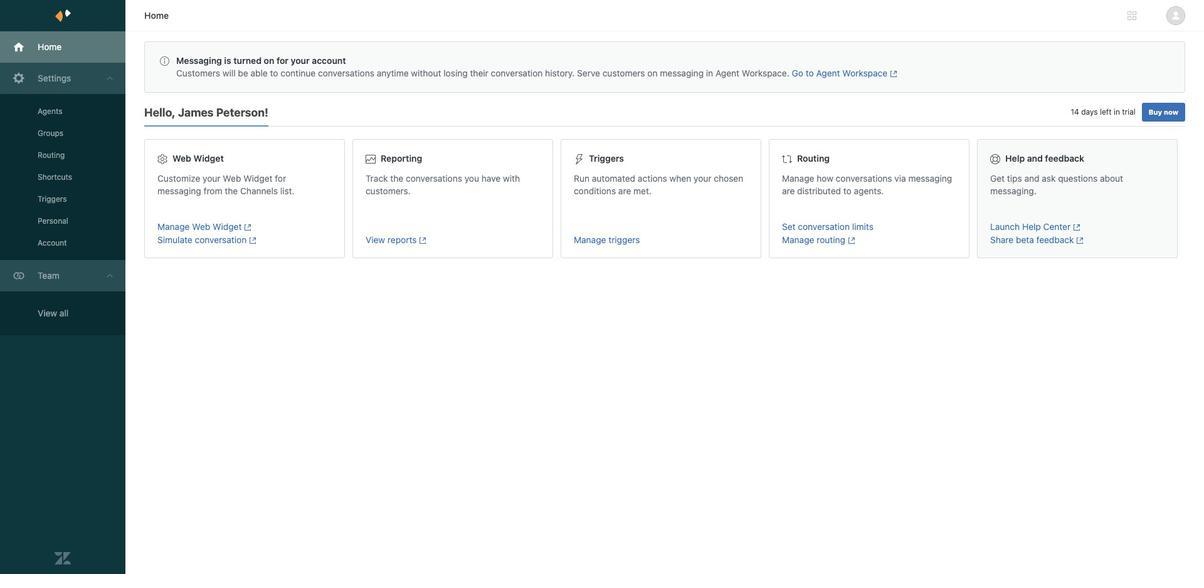Task type: locate. For each thing, give the bounding box(es) containing it.
messaging right customers
[[660, 68, 704, 78]]

are
[[618, 186, 631, 196], [782, 186, 795, 196]]

manage down set
[[782, 235, 814, 245]]

manage up distributed
[[782, 173, 814, 184]]

in right left
[[1114, 107, 1120, 117]]

1 vertical spatial for
[[275, 173, 286, 184]]

widget up simulate conversation 'link'
[[213, 221, 242, 232]]

1 vertical spatial widget
[[243, 173, 273, 184]]

1 vertical spatial view
[[38, 308, 57, 319]]

agent left workspace.
[[716, 68, 739, 78]]

james
[[178, 106, 214, 119]]

the
[[390, 173, 403, 184], [225, 186, 238, 196]]

14
[[1071, 107, 1079, 117]]

anytime
[[377, 68, 409, 78]]

set conversation limits
[[782, 221, 874, 232]]

reporting
[[381, 153, 422, 164]]

on right customers
[[647, 68, 658, 78]]

to right able
[[270, 68, 278, 78]]

0 horizontal spatial the
[[225, 186, 238, 196]]

view left reports at left
[[366, 235, 385, 245]]

losing
[[444, 68, 468, 78]]

run automated actions when your chosen conditions are met.
[[574, 173, 743, 196]]

0 vertical spatial feedback
[[1045, 153, 1084, 164]]

help up tips
[[1005, 153, 1025, 164]]

routing
[[817, 235, 845, 245]]

automated
[[592, 173, 635, 184]]

2 agent from the left
[[816, 68, 840, 78]]

2 are from the left
[[782, 186, 795, 196]]

to
[[270, 68, 278, 78], [806, 68, 814, 78], [843, 186, 852, 196]]

0 horizontal spatial in
[[706, 68, 713, 78]]

routing up 'how'
[[797, 153, 830, 164]]

1 are from the left
[[618, 186, 631, 196]]

0 vertical spatial on
[[264, 55, 274, 66]]

view
[[366, 235, 385, 245], [38, 308, 57, 319]]

your inside customize your web widget for messaging from the channels list.
[[203, 173, 221, 184]]

1 vertical spatial conversation
[[798, 221, 850, 232]]

0 horizontal spatial routing
[[38, 151, 65, 160]]

0 horizontal spatial agent
[[716, 68, 739, 78]]

feedback for share beta feedback
[[1036, 235, 1074, 245]]

0 horizontal spatial view
[[38, 308, 57, 319]]

1 horizontal spatial agent
[[816, 68, 840, 78]]

help up share beta feedback
[[1022, 221, 1041, 232]]

0 horizontal spatial your
[[203, 173, 221, 184]]

feedback up questions
[[1045, 153, 1084, 164]]

manage triggers link
[[574, 235, 748, 245]]

view left all on the bottom left
[[38, 308, 57, 319]]

for inside customize your web widget for messaging from the channels list.
[[275, 173, 286, 184]]

met.
[[633, 186, 652, 196]]

manage web widget
[[157, 221, 242, 232]]

widget
[[193, 153, 224, 164], [243, 173, 273, 184], [213, 221, 242, 232]]

conversations up agents.
[[836, 173, 892, 184]]

1 horizontal spatial the
[[390, 173, 403, 184]]

1 vertical spatial the
[[225, 186, 238, 196]]

0 horizontal spatial to
[[270, 68, 278, 78]]

in left workspace.
[[706, 68, 713, 78]]

2 horizontal spatial your
[[694, 173, 712, 184]]

for up list.
[[275, 173, 286, 184]]

hello,
[[144, 106, 175, 119]]

feedback down center
[[1036, 235, 1074, 245]]

2 horizontal spatial web
[[223, 173, 241, 184]]

and
[[1027, 153, 1043, 164], [1024, 173, 1039, 184]]

agent
[[716, 68, 739, 78], [816, 68, 840, 78]]

0 vertical spatial view
[[366, 235, 385, 245]]

0 vertical spatial for
[[277, 55, 289, 66]]

conversation
[[491, 68, 543, 78], [798, 221, 850, 232], [195, 235, 247, 245]]

conversation down manage web widget at top left
[[195, 235, 247, 245]]

routing down groups
[[38, 151, 65, 160]]

your up continue at the top of page
[[291, 55, 310, 66]]

manage web widget link
[[157, 221, 332, 232]]

widget up customize your web widget for messaging from the channels list.
[[193, 153, 224, 164]]

web up customize
[[172, 153, 191, 164]]

1 horizontal spatial view
[[366, 235, 385, 245]]

customize your web widget for messaging from the channels list.
[[157, 173, 294, 196]]

triggers up automated
[[589, 153, 624, 164]]

go
[[792, 68, 803, 78]]

be
[[238, 68, 248, 78]]

feedback for help and feedback
[[1045, 153, 1084, 164]]

1 vertical spatial web
[[223, 173, 241, 184]]

go to agent workspace
[[792, 68, 887, 78]]

share
[[990, 235, 1014, 245]]

widget up channels
[[243, 173, 273, 184]]

0 vertical spatial the
[[390, 173, 403, 184]]

with
[[503, 173, 520, 184]]

1 agent from the left
[[716, 68, 739, 78]]

when
[[670, 173, 691, 184]]

2 horizontal spatial messaging
[[908, 173, 952, 184]]

1 vertical spatial messaging
[[908, 173, 952, 184]]

2 horizontal spatial conversation
[[798, 221, 850, 232]]

reports
[[387, 235, 417, 245]]

via
[[895, 173, 906, 184]]

1 vertical spatial on
[[647, 68, 658, 78]]

launch
[[990, 221, 1020, 232]]

the up customers.
[[390, 173, 403, 184]]

your up from
[[203, 173, 221, 184]]

for up continue at the top of page
[[277, 55, 289, 66]]

channels
[[240, 186, 278, 196]]

1 horizontal spatial web
[[192, 221, 210, 232]]

conversations inside the manage how conversations via messaging are distributed to agents.
[[836, 173, 892, 184]]

0 vertical spatial triggers
[[589, 153, 624, 164]]

1 horizontal spatial conversations
[[406, 173, 462, 184]]

conversations left you
[[406, 173, 462, 184]]

account
[[38, 238, 67, 248]]

1 horizontal spatial routing
[[797, 153, 830, 164]]

and inside get tips and ask questions about messaging.
[[1024, 173, 1039, 184]]

messaging down customize
[[157, 186, 201, 196]]

to inside the manage how conversations via messaging are distributed to agents.
[[843, 186, 852, 196]]

manage left triggers on the top of page
[[574, 235, 606, 245]]

widget inside customize your web widget for messaging from the channels list.
[[243, 173, 273, 184]]

web
[[172, 153, 191, 164], [223, 173, 241, 184], [192, 221, 210, 232]]

14 days left in trial
[[1071, 107, 1136, 117]]

conversations inside the track the conversations you have with customers.
[[406, 173, 462, 184]]

1 vertical spatial home
[[38, 41, 62, 52]]

agent right go
[[816, 68, 840, 78]]

the inside the track the conversations you have with customers.
[[390, 173, 403, 184]]

history.
[[545, 68, 575, 78]]

0 vertical spatial and
[[1027, 153, 1043, 164]]

0 horizontal spatial messaging
[[157, 186, 201, 196]]

the right from
[[225, 186, 238, 196]]

for for widget
[[275, 173, 286, 184]]

your right when
[[694, 173, 712, 184]]

2 horizontal spatial conversations
[[836, 173, 892, 184]]

1 horizontal spatial home
[[144, 10, 169, 21]]

0 horizontal spatial home
[[38, 41, 62, 52]]

conversations for manage how conversations via messaging are distributed to agents.
[[836, 173, 892, 184]]

in
[[706, 68, 713, 78], [1114, 107, 1120, 117]]

web widget
[[172, 153, 224, 164]]

on up able
[[264, 55, 274, 66]]

0 vertical spatial home
[[144, 10, 169, 21]]

peterson!
[[216, 106, 268, 119]]

set
[[782, 221, 796, 232]]

manage inside the manage how conversations via messaging are distributed to agents.
[[782, 173, 814, 184]]

workspace
[[842, 68, 887, 78]]

buy now button
[[1142, 103, 1185, 122]]

conversation right their
[[491, 68, 543, 78]]

0 horizontal spatial conversations
[[318, 68, 374, 78]]

routing
[[38, 151, 65, 160], [797, 153, 830, 164]]

1 vertical spatial in
[[1114, 107, 1120, 117]]

home
[[144, 10, 169, 21], [38, 41, 62, 52]]

and left ask
[[1024, 173, 1039, 184]]

2 vertical spatial messaging
[[157, 186, 201, 196]]

1 vertical spatial feedback
[[1036, 235, 1074, 245]]

0 horizontal spatial are
[[618, 186, 631, 196]]

account
[[312, 55, 346, 66]]

web up channels
[[223, 173, 241, 184]]

manage
[[782, 173, 814, 184], [157, 221, 190, 232], [574, 235, 606, 245], [782, 235, 814, 245]]

conversation up routing on the right top
[[798, 221, 850, 232]]

manage up "simulate"
[[157, 221, 190, 232]]

are down automated
[[618, 186, 631, 196]]

2 horizontal spatial to
[[843, 186, 852, 196]]

1 horizontal spatial triggers
[[589, 153, 624, 164]]

conversations down account in the top left of the page
[[318, 68, 374, 78]]

get
[[990, 173, 1005, 184]]

1 vertical spatial and
[[1024, 173, 1039, 184]]

hello, james peterson!
[[144, 106, 268, 119]]

manage for manage how conversations via messaging are distributed to agents.
[[782, 173, 814, 184]]

triggers up personal
[[38, 194, 67, 204]]

conversations for track the conversations you have with customers.
[[406, 173, 462, 184]]

1 horizontal spatial are
[[782, 186, 795, 196]]

personal
[[38, 216, 68, 226]]

customers
[[603, 68, 645, 78]]

messaging inside customize your web widget for messaging from the channels list.
[[157, 186, 201, 196]]

and up ask
[[1027, 153, 1043, 164]]

messaging right via
[[908, 173, 952, 184]]

web up simulate conversation
[[192, 221, 210, 232]]

from
[[204, 186, 222, 196]]

0 vertical spatial web
[[172, 153, 191, 164]]

are inside the manage how conversations via messaging are distributed to agents.
[[782, 186, 795, 196]]

0 horizontal spatial conversation
[[195, 235, 247, 245]]

web inside customize your web widget for messaging from the channels list.
[[223, 173, 241, 184]]

0 horizontal spatial triggers
[[38, 194, 67, 204]]

2 vertical spatial widget
[[213, 221, 242, 232]]

distributed
[[797, 186, 841, 196]]

to right go
[[806, 68, 814, 78]]

days
[[1081, 107, 1098, 117]]

1 horizontal spatial conversation
[[491, 68, 543, 78]]

0 vertical spatial messaging
[[660, 68, 704, 78]]

1 horizontal spatial your
[[291, 55, 310, 66]]

questions
[[1058, 173, 1098, 184]]

actions
[[638, 173, 667, 184]]

are left distributed
[[782, 186, 795, 196]]

1 vertical spatial triggers
[[38, 194, 67, 204]]

2 vertical spatial conversation
[[195, 235, 247, 245]]

to left agents.
[[843, 186, 852, 196]]

messaging.
[[990, 186, 1036, 196]]

view reports link
[[366, 235, 540, 245]]

your inside run automated actions when your chosen conditions are met.
[[694, 173, 712, 184]]



Task type: describe. For each thing, give the bounding box(es) containing it.
manage routing
[[782, 235, 845, 245]]

limits
[[852, 221, 874, 232]]

1 horizontal spatial in
[[1114, 107, 1120, 117]]

launch help center link
[[990, 221, 1165, 232]]

team
[[38, 270, 59, 281]]

ask
[[1042, 173, 1056, 184]]

without
[[411, 68, 441, 78]]

are inside run automated actions when your chosen conditions are met.
[[618, 186, 631, 196]]

buy
[[1149, 108, 1162, 116]]

0 vertical spatial widget
[[193, 153, 224, 164]]

tips
[[1007, 173, 1022, 184]]

for for on
[[277, 55, 289, 66]]

view reports
[[366, 235, 417, 245]]

manage for manage triggers
[[574, 235, 606, 245]]

messaging is turned on for your account
[[176, 55, 346, 66]]

trial
[[1122, 107, 1136, 117]]

how
[[817, 173, 833, 184]]

launch help center
[[990, 221, 1071, 232]]

now
[[1164, 108, 1178, 116]]

center
[[1043, 221, 1071, 232]]

track the conversations you have with customers.
[[366, 173, 520, 196]]

manage triggers
[[574, 235, 640, 245]]

list.
[[280, 186, 294, 196]]

simulate conversation
[[157, 235, 247, 245]]

triggers
[[608, 235, 640, 245]]

help and feedback
[[1005, 153, 1084, 164]]

beta
[[1016, 235, 1034, 245]]

groups
[[38, 129, 63, 138]]

0 horizontal spatial web
[[172, 153, 191, 164]]

able
[[251, 68, 268, 78]]

will
[[223, 68, 236, 78]]

conditions
[[574, 186, 616, 196]]

view all
[[38, 308, 69, 319]]

manage for manage web widget
[[157, 221, 190, 232]]

1 horizontal spatial on
[[647, 68, 658, 78]]

messaging
[[176, 55, 222, 66]]

about
[[1100, 173, 1123, 184]]

chosen
[[714, 173, 743, 184]]

customers will be able to continue conversations anytime without losing their conversation history. serve customers on messaging in agent workspace.
[[176, 68, 792, 78]]

left
[[1100, 107, 1112, 117]]

1 vertical spatial help
[[1022, 221, 1041, 232]]

customize
[[157, 173, 200, 184]]

continue
[[280, 68, 316, 78]]

all
[[60, 308, 69, 319]]

go to agent workspace link
[[792, 68, 897, 78]]

have
[[482, 173, 501, 184]]

run
[[574, 173, 590, 184]]

1 horizontal spatial messaging
[[660, 68, 704, 78]]

customers
[[176, 68, 220, 78]]

serve
[[577, 68, 600, 78]]

zendesk products image
[[1128, 11, 1136, 20]]

share beta feedback
[[990, 235, 1074, 245]]

0 vertical spatial in
[[706, 68, 713, 78]]

1 horizontal spatial to
[[806, 68, 814, 78]]

is
[[224, 55, 231, 66]]

customers.
[[366, 186, 411, 196]]

conversation for set conversation limits
[[798, 221, 850, 232]]

view for view all
[[38, 308, 57, 319]]

0 vertical spatial help
[[1005, 153, 1025, 164]]

their
[[470, 68, 488, 78]]

buy now
[[1149, 108, 1178, 116]]

settings
[[38, 73, 71, 83]]

agents.
[[854, 186, 884, 196]]

manage how conversations via messaging are distributed to agents.
[[782, 173, 952, 196]]

agents
[[38, 107, 62, 116]]

2 vertical spatial web
[[192, 221, 210, 232]]

view for view reports
[[366, 235, 385, 245]]

set conversation limits link
[[782, 221, 956, 232]]

0 vertical spatial conversation
[[491, 68, 543, 78]]

you
[[465, 173, 479, 184]]

track
[[366, 173, 388, 184]]

the inside customize your web widget for messaging from the channels list.
[[225, 186, 238, 196]]

shortcuts
[[38, 172, 72, 182]]

simulate
[[157, 235, 192, 245]]

manage for manage routing
[[782, 235, 814, 245]]

turned
[[233, 55, 262, 66]]

simulate conversation link
[[157, 235, 332, 245]]

get tips and ask questions about messaging.
[[990, 173, 1123, 196]]

conversation for simulate conversation
[[195, 235, 247, 245]]

manage routing link
[[782, 235, 956, 245]]

messaging inside the manage how conversations via messaging are distributed to agents.
[[908, 173, 952, 184]]

share beta feedback link
[[990, 235, 1165, 245]]

0 horizontal spatial on
[[264, 55, 274, 66]]



Task type: vqa. For each thing, say whether or not it's contained in the screenshot.
ADMIN icon
no



